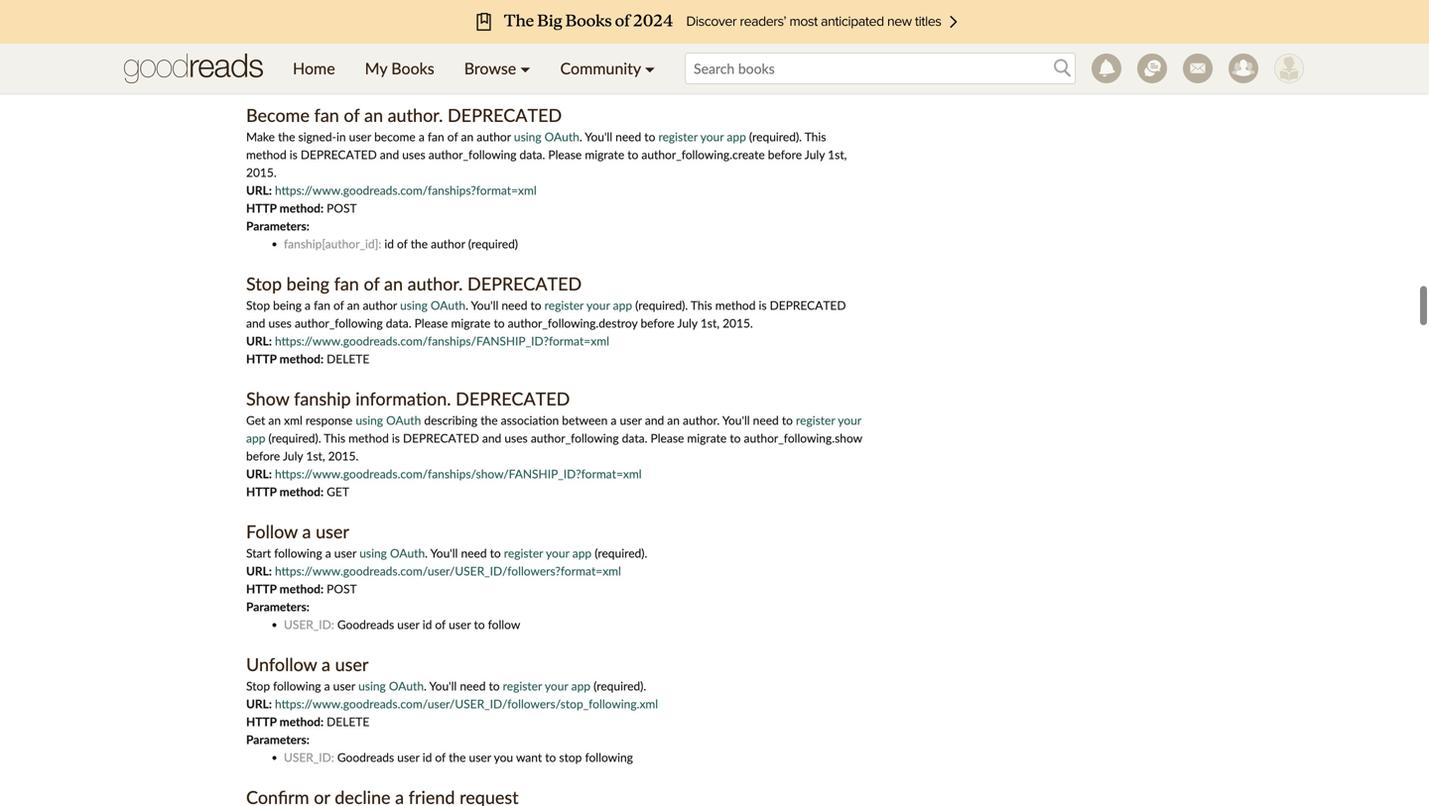 Task type: locate. For each thing, give the bounding box(es) containing it.
uses inside (required). this method is deprecated and uses author_following data. please migrate to author_following.create before july 1st, 2015. url: https://www.goodreads.com/fanships?format=xml http method: post parameters: fanship[author_id]: id of the author (required)
[[402, 147, 425, 162]]

4 method: from the top
[[280, 582, 324, 596]]

and down 'association'
[[482, 431, 501, 446]]

0 vertical spatial author.
[[388, 104, 443, 126]]

n
[[326, 68, 335, 82]]

2 http from the top
[[246, 352, 277, 366]]

0 vertical spatial data.
[[520, 147, 545, 162]]

0 horizontal spatial ▾
[[520, 59, 530, 78]]

before right author_following.create
[[768, 147, 802, 162]]

need
[[615, 130, 641, 144], [502, 298, 527, 313], [753, 413, 779, 428], [461, 546, 487, 561], [460, 679, 486, 694]]

before for (required). this method is deprecated and uses author_following data. please migrate to author_following.destroy before july 1st, 2015. url: https://www.goodreads.com/fanships/fanship_id?format=xml http method: delete
[[641, 316, 675, 330]]

1 post from the top
[[327, 201, 357, 215]]

to up author_following.show
[[782, 413, 793, 428]]

please inside (required). this method is deprecated and uses author_following data. please migrate to author_following.create before july 1st, 2015. url: https://www.goodreads.com/fanships?format=xml http method: post parameters: fanship[author_id]: id of the author (required)
[[548, 147, 582, 162]]

browse ▾
[[464, 59, 530, 78]]

http inside "unfollow a user stop following a user using oauth . you'll need to register your app (required). url: https://www.goodreads.com/user/user_id/followers/stop_following.xml http method: delete parameters: user_id: goodreads user id of the user you want to stop following"
[[246, 715, 277, 729]]

app up the author_following.destroy
[[613, 298, 632, 313]]

0 vertical spatial 2015.
[[246, 165, 277, 180]]

using up https://www.goodreads.com/user/user_id/followers?format=xml link
[[359, 546, 387, 561]]

you'll up https://www.goodreads.com/user/user_id/followers?format=xml link
[[430, 546, 458, 561]]

1 http from the top
[[246, 201, 277, 215]]

please
[[548, 147, 582, 162], [414, 316, 448, 330], [651, 431, 684, 446]]

following down unfollow
[[273, 679, 321, 694]]

method: for unfollow a user stop following a user using oauth . you'll need to register your app (required). url: https://www.goodreads.com/user/user_id/followers/stop_following.xml http method: delete parameters: user_id: goodreads user id of the user you want to stop following
[[280, 715, 324, 729]]

you'll down community
[[585, 130, 612, 144]]

parameters: inside (required). this method is deprecated and uses author_following data. please migrate to author_following.create before july 1st, 2015. url: https://www.goodreads.com/fanships?format=xml http method: post parameters: fanship[author_id]: id of the author (required)
[[246, 219, 310, 233]]

2 vertical spatial july
[[283, 449, 303, 463]]

parameters: up the fanship[author_id]:
[[246, 219, 310, 233]]

0 horizontal spatial 2015.
[[246, 165, 277, 180]]

home
[[293, 59, 335, 78]]

author inside become fan of an author. deprecated make the signed-in user become a fan of an author using oauth . you'll need to register your app
[[477, 130, 511, 144]]

this for (required). this method is deprecated and uses author_following data. please migrate to author_following.create before july 1st, 2015. url: https://www.goodreads.com/fanships?format=xml http method: post parameters: fanship[author_id]: id of the author (required)
[[805, 130, 826, 144]]

data. inside (required). this method is deprecated and uses author_following data. please migrate to author_following.show before july 1st, 2015. url: https://www.goodreads.com/fanships/show/fanship_id?format=xml http method: get
[[622, 431, 648, 446]]

1 horizontal spatial before
[[641, 316, 675, 330]]

method inside (required). this method is deprecated and uses author_following data. please migrate to author_following.destroy before july 1st, 2015. url: https://www.goodreads.com/fanships/fanship_id?format=xml http method: delete
[[715, 298, 756, 313]]

2 horizontal spatial uses
[[505, 431, 528, 446]]

oauth up https://www.goodreads.com/user/user_id/followers?format=xml link
[[390, 546, 425, 561]]

user_id: for unfollow
[[284, 751, 334, 765]]

register up https://www.goodreads.com/user/user_id/followers/stop_following.xml 'link' at the bottom
[[503, 679, 542, 694]]

1 vertical spatial please
[[414, 316, 448, 330]]

2 vertical spatial stop
[[246, 679, 270, 694]]

id
[[299, 50, 309, 65]]

1 horizontal spatial migrate
[[585, 147, 624, 162]]

get
[[246, 413, 265, 428]]

0 vertical spatial is
[[290, 147, 298, 162]]

your up author_following.show
[[838, 413, 861, 428]]

id: id of resource given as type param page: 1-n (optional, default 1)
[[284, 50, 478, 82]]

need up https://www.goodreads.com/user/user_id/followers/stop_following.xml 'link' at the bottom
[[460, 679, 486, 694]]

migrate for author_following.show
[[687, 431, 727, 446]]

data. for https://www.goodreads.com/fanships/fanship_id?format=xml
[[386, 316, 411, 330]]

following
[[274, 546, 322, 561], [273, 679, 321, 694], [585, 751, 633, 765]]

and inside (required). this method is deprecated and uses author_following data. please migrate to author_following.destroy before july 1st, 2015. url: https://www.goodreads.com/fanships/fanship_id?format=xml http method: delete
[[246, 316, 265, 330]]

url: inside (required). this method is deprecated and uses author_following data. please migrate to author_following.destroy before july 1st, 2015. url: https://www.goodreads.com/fanships/fanship_id?format=xml http method: delete
[[246, 334, 272, 348]]

july for (required). this method is deprecated and uses author_following data. please migrate to author_following.create before july 1st, 2015. url: https://www.goodreads.com/fanships?format=xml http method: post parameters: fanship[author_id]: id of the author (required)
[[805, 147, 825, 162]]

2 horizontal spatial method
[[715, 298, 756, 313]]

your
[[700, 130, 724, 144], [586, 298, 610, 313], [838, 413, 861, 428], [546, 546, 569, 561], [545, 679, 568, 694]]

books
[[391, 59, 434, 78]]

resource
[[326, 50, 371, 65]]

. down community
[[579, 130, 582, 144]]

before
[[768, 147, 802, 162], [641, 316, 675, 330], [246, 449, 280, 463]]

before down get
[[246, 449, 280, 463]]

1 vertical spatial before
[[641, 316, 675, 330]]

(optional,
[[338, 68, 387, 82]]

post inside (required). this method is deprecated and uses author_following data. please migrate to author_following.create before july 1st, 2015. url: https://www.goodreads.com/fanships?format=xml http method: post parameters: fanship[author_id]: id of the author (required)
[[327, 201, 357, 215]]

https://www.goodreads.com/user/user_id/followers?format=xml
[[275, 564, 621, 579]]

is inside (required). this method is deprecated and uses author_following data. please migrate to author_following.show before july 1st, 2015. url: https://www.goodreads.com/fanships/show/fanship_id?format=xml http method: get
[[392, 431, 400, 446]]

a inside 'stop being fan of an author. deprecated stop being a fan of an author using oauth . you'll need to register your app'
[[305, 298, 311, 313]]

1 vertical spatial is
[[759, 298, 767, 313]]

2 vertical spatial author
[[363, 298, 397, 313]]

get
[[327, 485, 349, 499]]

goodreads for follow
[[337, 618, 394, 632]]

page:
[[284, 68, 312, 82]]

before inside (required). this method is deprecated and uses author_following data. please migrate to author_following.destroy before july 1st, 2015. url: https://www.goodreads.com/fanships/fanship_id?format=xml http method: delete
[[641, 316, 675, 330]]

method:
[[280, 201, 324, 215], [280, 352, 324, 366], [280, 485, 324, 499], [280, 582, 324, 596], [280, 715, 324, 729]]

(required). inside (required). this method is deprecated and uses author_following data. please migrate to author_following.destroy before july 1st, 2015. url: https://www.goodreads.com/fanships/fanship_id?format=xml http method: delete
[[635, 298, 688, 313]]

uses down 'association'
[[505, 431, 528, 446]]

of
[[312, 50, 323, 65], [344, 104, 360, 126], [447, 130, 458, 144], [397, 237, 408, 251], [364, 273, 380, 295], [333, 298, 344, 313], [435, 618, 446, 632], [435, 751, 446, 765]]

3 stop from the top
[[246, 679, 270, 694]]

and right between
[[645, 413, 664, 428]]

0 vertical spatial goodreads
[[337, 618, 394, 632]]

you'll up https://www.goodreads.com/fanships/fanship_id?format=xml
[[471, 298, 499, 313]]

app down (required). this method is deprecated and uses author_following data. please migrate to author_following.show before july 1st, 2015. url: https://www.goodreads.com/fanships/show/fanship_id?format=xml http method: get
[[572, 546, 592, 561]]

to left author_following.show
[[730, 431, 741, 446]]

0 vertical spatial user_id:
[[284, 618, 334, 632]]

1 horizontal spatial method
[[348, 431, 389, 446]]

1 horizontal spatial uses
[[402, 147, 425, 162]]

need down 'community ▾' dropdown button at the top left of the page
[[615, 130, 641, 144]]

url: down make
[[246, 183, 272, 198]]

before inside (required). this method is deprecated and uses author_following data. please migrate to author_following.show before july 1st, 2015. url: https://www.goodreads.com/fanships/show/fanship_id?format=xml http method: get
[[246, 449, 280, 463]]

please for author_following.create
[[548, 147, 582, 162]]

oauth
[[545, 130, 579, 144], [431, 298, 466, 313], [386, 413, 421, 428], [390, 546, 425, 561], [389, 679, 424, 694]]

2 horizontal spatial before
[[768, 147, 802, 162]]

notifications image
[[1092, 54, 1121, 83]]

author up https://www.goodreads.com/fanships/fanship_id?format=xml
[[363, 298, 397, 313]]

1 url: from the top
[[246, 183, 272, 198]]

method: for (required). this method is deprecated and uses author_following data. please migrate to author_following.create before july 1st, 2015. url: https://www.goodreads.com/fanships?format=xml http method: post parameters: fanship[author_id]: id of the author (required)
[[280, 201, 324, 215]]

uses up show
[[268, 316, 292, 330]]

0 vertical spatial july
[[805, 147, 825, 162]]

0 horizontal spatial data.
[[386, 316, 411, 330]]

author_following up fanship
[[295, 316, 383, 330]]

0 vertical spatial migrate
[[585, 147, 624, 162]]

your down (required). this method is deprecated and uses author_following data. please migrate to author_following.show before july 1st, 2015. url: https://www.goodreads.com/fanships/show/fanship_id?format=xml http method: get
[[546, 546, 569, 561]]

0 vertical spatial id
[[384, 237, 394, 251]]

using
[[514, 130, 541, 144], [400, 298, 428, 313], [356, 413, 383, 428], [359, 546, 387, 561], [358, 679, 386, 694]]

delete for (required).
[[327, 352, 370, 366]]

5 url: from the top
[[246, 697, 272, 712]]

1 vertical spatial following
[[273, 679, 321, 694]]

1 horizontal spatial july
[[677, 316, 697, 330]]

2 parameters: from the top
[[246, 600, 310, 614]]

migrate
[[585, 147, 624, 162], [451, 316, 491, 330], [687, 431, 727, 446]]

author left the (required) on the left top
[[431, 237, 465, 251]]

1 vertical spatial parameters:
[[246, 600, 310, 614]]

2 vertical spatial id
[[422, 751, 432, 765]]

of inside (required). this method is deprecated and uses author_following data. please migrate to author_following.create before july 1st, 2015. url: https://www.goodreads.com/fanships?format=xml http method: post parameters: fanship[author_id]: id of the author (required)
[[397, 237, 408, 251]]

my
[[365, 59, 387, 78]]

and up show
[[246, 316, 265, 330]]

you'll up author_following.show
[[722, 413, 750, 428]]

1 horizontal spatial author
[[431, 237, 465, 251]]

0 vertical spatial before
[[768, 147, 802, 162]]

to left author_following.create
[[627, 147, 638, 162]]

url: down unfollow
[[246, 697, 272, 712]]

1st, for (required). this method is deprecated and uses author_following data. please migrate to author_following.show before july 1st, 2015. url: https://www.goodreads.com/fanships/show/fanship_id?format=xml http method: get
[[306, 449, 325, 463]]

2015. inside (required). this method is deprecated and uses author_following data. please migrate to author_following.destroy before july 1st, 2015. url: https://www.goodreads.com/fanships/fanship_id?format=xml http method: delete
[[723, 316, 753, 330]]

goodreads for unfollow
[[337, 751, 394, 765]]

app down get
[[246, 431, 265, 446]]

http for (required). this method is deprecated and uses author_following data. please migrate to author_following.destroy before july 1st, 2015. url: https://www.goodreads.com/fanships/fanship_id?format=xml http method: delete
[[246, 352, 277, 366]]

2 post from the top
[[327, 582, 357, 596]]

app up the stop
[[571, 679, 591, 694]]

you'll up https://www.goodreads.com/user/user_id/followers/stop_following.xml
[[429, 679, 457, 694]]

this inside (required). this method is deprecated and uses author_following data. please migrate to author_following.create before july 1st, 2015. url: https://www.goodreads.com/fanships?format=xml http method: post parameters: fanship[author_id]: id of the author (required)
[[805, 130, 826, 144]]

2 delete from the top
[[327, 715, 370, 729]]

0 horizontal spatial author_following
[[295, 316, 383, 330]]

0 vertical spatial post
[[327, 201, 357, 215]]

register inside "unfollow a user stop following a user using oauth . you'll need to register your app (required). url: https://www.goodreads.com/user/user_id/followers/stop_following.xml http method: delete parameters: user_id: goodreads user id of the user you want to stop following"
[[503, 679, 542, 694]]

2 url: from the top
[[246, 334, 272, 348]]

1 horizontal spatial data.
[[520, 147, 545, 162]]

0 vertical spatial stop
[[246, 273, 282, 295]]

1 horizontal spatial ▾
[[645, 59, 655, 78]]

delete
[[327, 352, 370, 366], [327, 715, 370, 729]]

2 vertical spatial author_following
[[531, 431, 619, 446]]

2 horizontal spatial please
[[651, 431, 684, 446]]

2 vertical spatial migrate
[[687, 431, 727, 446]]

0 vertical spatial being
[[286, 273, 329, 295]]

the
[[278, 130, 295, 144], [411, 237, 428, 251], [481, 413, 498, 428], [449, 751, 466, 765]]

2015. inside (required). this method is deprecated and uses author_following data. please migrate to author_following.create before july 1st, 2015. url: https://www.goodreads.com/fanships?format=xml http method: post parameters: fanship[author_id]: id of the author (required)
[[246, 165, 277, 180]]

an left xml
[[268, 413, 281, 428]]

1 vertical spatial uses
[[268, 316, 292, 330]]

oauth inside become fan of an author. deprecated make the signed-in user become a fan of an author using oauth . you'll need to register your app
[[545, 130, 579, 144]]

url: down start
[[246, 564, 272, 579]]

to
[[644, 130, 655, 144], [627, 147, 638, 162], [530, 298, 541, 313], [494, 316, 505, 330], [782, 413, 793, 428], [730, 431, 741, 446], [490, 546, 501, 561], [474, 618, 485, 632], [489, 679, 500, 694], [545, 751, 556, 765]]

1 vertical spatial 2015.
[[723, 316, 753, 330]]

1 vertical spatial method
[[715, 298, 756, 313]]

migrate inside (required). this method is deprecated and uses author_following data. please migrate to author_following.destroy before july 1st, 2015. url: https://www.goodreads.com/fanships/fanship_id?format=xml http method: delete
[[451, 316, 491, 330]]

id down https://www.goodreads.com/user/user_id/followers/stop_following.xml 'link' at the bottom
[[422, 751, 432, 765]]

1 ▾ from the left
[[520, 59, 530, 78]]

0 vertical spatial following
[[274, 546, 322, 561]]

register your app link
[[658, 130, 746, 144], [545, 298, 632, 313], [246, 413, 861, 446], [504, 546, 592, 561], [503, 679, 591, 694]]

2015.
[[246, 165, 277, 180], [723, 316, 753, 330], [328, 449, 359, 463]]

author_following for https://www.goodreads.com/fanships/fanship_id?format=xml
[[295, 316, 383, 330]]

author_following.create
[[642, 147, 765, 162]]

1st, for (required). this method is deprecated and uses author_following data. please migrate to author_following.destroy before july 1st, 2015. url: https://www.goodreads.com/fanships/fanship_id?format=xml http method: delete
[[700, 316, 720, 330]]

2 horizontal spatial data.
[[622, 431, 648, 446]]

▾ right browse
[[520, 59, 530, 78]]

author down browse ▾ dropdown button
[[477, 130, 511, 144]]

method: up fanship
[[280, 352, 324, 366]]

2 horizontal spatial author
[[477, 130, 511, 144]]

john smith image
[[1274, 54, 1304, 83]]

method inside (required). this method is deprecated and uses author_following data. please migrate to author_following.create before july 1st, 2015. url: https://www.goodreads.com/fanships?format=xml http method: post parameters: fanship[author_id]: id of the author (required)
[[246, 147, 287, 162]]

2 horizontal spatial july
[[805, 147, 825, 162]]

2 user_id: from the top
[[284, 751, 334, 765]]

oauth down information.
[[386, 413, 421, 428]]

method: left get
[[280, 485, 324, 499]]

▾
[[520, 59, 530, 78], [645, 59, 655, 78]]

2 vertical spatial data.
[[622, 431, 648, 446]]

between
[[562, 413, 608, 428]]

url: down get
[[246, 467, 272, 481]]

0 horizontal spatial 1st,
[[306, 449, 325, 463]]

5 method: from the top
[[280, 715, 324, 729]]

post inside the "follow a user start following a user using oauth . you'll need to register your app (required). url: https://www.goodreads.com/user/user_id/followers?format=xml http method: post parameters: user_id: goodreads user id of user to follow"
[[327, 582, 357, 596]]

http inside (required). this method is deprecated and uses author_following data. please migrate to author_following.show before july 1st, 2015. url: https://www.goodreads.com/fanships/show/fanship_id?format=xml http method: get
[[246, 485, 277, 499]]

user_id: inside the "follow a user start following a user using oauth . you'll need to register your app (required). url: https://www.goodreads.com/user/user_id/followers?format=xml http method: post parameters: user_id: goodreads user id of user to follow"
[[284, 618, 334, 632]]

1 vertical spatial migrate
[[451, 316, 491, 330]]

and inside (required). this method is deprecated and uses author_following data. please migrate to author_following.create before july 1st, 2015. url: https://www.goodreads.com/fanships?format=xml http method: post parameters: fanship[author_id]: id of the author (required)
[[380, 147, 399, 162]]

register up author_following.create
[[658, 130, 698, 144]]

is inside (required). this method is deprecated and uses author_following data. please migrate to author_following.destroy before july 1st, 2015. url: https://www.goodreads.com/fanships/fanship_id?format=xml http method: delete
[[759, 298, 767, 313]]

4 http from the top
[[246, 582, 277, 596]]

url: inside (required). this method is deprecated and uses author_following data. please migrate to author_following.show before july 1st, 2015. url: https://www.goodreads.com/fanships/show/fanship_id?format=xml http method: get
[[246, 467, 272, 481]]

2 horizontal spatial this
[[805, 130, 826, 144]]

2015. for https://www.goodreads.com/fanships/show/fanship_id?format=xml
[[328, 449, 359, 463]]

https://www.goodreads.com/fanships/fanship_id?format=xml link
[[275, 334, 609, 348]]

xml
[[284, 413, 302, 428]]

2 horizontal spatial author_following
[[531, 431, 619, 446]]

to up https://www.goodreads.com/user/user_id/followers/stop_following.xml 'link' at the bottom
[[489, 679, 500, 694]]

the up 'stop being fan of an author. deprecated stop being a fan of an author using oauth . you'll need to register your app'
[[411, 237, 428, 251]]

method for https://www.goodreads.com/fanships/fanship_id?format=xml
[[715, 298, 756, 313]]

to inside become fan of an author. deprecated make the signed-in user become a fan of an author using oauth . you'll need to register your app
[[644, 130, 655, 144]]

july
[[805, 147, 825, 162], [677, 316, 697, 330], [283, 449, 303, 463]]

(required). for (required). this method is deprecated and uses author_following data. please migrate to author_following.destroy before july 1st, 2015. url: https://www.goodreads.com/fanships/fanship_id?format=xml http method: delete
[[635, 298, 688, 313]]

id
[[384, 237, 394, 251], [422, 618, 432, 632], [422, 751, 432, 765]]

register inside 'stop being fan of an author. deprecated stop being a fan of an author using oauth . you'll need to register your app'
[[545, 298, 584, 313]]

following for unfollow
[[273, 679, 321, 694]]

0 horizontal spatial is
[[290, 147, 298, 162]]

0 horizontal spatial method
[[246, 147, 287, 162]]

https://www.goodreads.com/user/user_id/followers?format=xml link
[[275, 564, 621, 579]]

please for author_following.show
[[651, 431, 684, 446]]

method for https://www.goodreads.com/fanships/show/fanship_id?format=xml
[[348, 431, 389, 446]]

before inside (required). this method is deprecated and uses author_following data. please migrate to author_following.create before july 1st, 2015. url: https://www.goodreads.com/fanships?format=xml http method: post parameters: fanship[author_id]: id of the author (required)
[[768, 147, 802, 162]]

need up author_following.show
[[753, 413, 779, 428]]

▾ inside dropdown button
[[520, 59, 530, 78]]

method inside (required). this method is deprecated and uses author_following data. please migrate to author_following.show before july 1st, 2015. url: https://www.goodreads.com/fanships/show/fanship_id?format=xml http method: get
[[348, 431, 389, 446]]

3 url: from the top
[[246, 467, 272, 481]]

1 vertical spatial user_id:
[[284, 751, 334, 765]]

want
[[516, 751, 542, 765]]

1 goodreads from the top
[[337, 618, 394, 632]]

1 method: from the top
[[280, 201, 324, 215]]

an
[[364, 104, 383, 126], [461, 130, 474, 144], [384, 273, 403, 295], [347, 298, 360, 313], [268, 413, 281, 428], [667, 413, 680, 428]]

2 vertical spatial is
[[392, 431, 400, 446]]

1)
[[429, 68, 440, 82]]

method: up the fanship[author_id]:
[[280, 201, 324, 215]]

an right between
[[667, 413, 680, 428]]

author_following
[[428, 147, 517, 162], [295, 316, 383, 330], [531, 431, 619, 446]]

and for https://www.goodreads.com/fanships/fanship_id?format=xml
[[246, 316, 265, 330]]

author_following down become fan of an author. deprecated make the signed-in user become a fan of an author using oauth . you'll need to register your app
[[428, 147, 517, 162]]

2 vertical spatial method
[[348, 431, 389, 446]]

url: inside "unfollow a user stop following a user using oauth . you'll need to register your app (required). url: https://www.goodreads.com/user/user_id/followers/stop_following.xml http method: delete parameters: user_id: goodreads user id of the user you want to stop following"
[[246, 697, 272, 712]]

before right the author_following.destroy
[[641, 316, 675, 330]]

menu
[[278, 44, 670, 93]]

user_id:
[[284, 618, 334, 632], [284, 751, 334, 765]]

method: for (required). this method is deprecated and uses author_following data. please migrate to author_following.show before july 1st, 2015. url: https://www.goodreads.com/fanships/show/fanship_id?format=xml http method: get
[[280, 485, 324, 499]]

1 vertical spatial author
[[431, 237, 465, 251]]

5 http from the top
[[246, 715, 277, 729]]

url: up show
[[246, 334, 272, 348]]

author_following inside (required). this method is deprecated and uses author_following data. please migrate to author_following.show before july 1st, 2015. url: https://www.goodreads.com/fanships/show/fanship_id?format=xml http method: get
[[531, 431, 619, 446]]

url: inside the "follow a user start following a user using oauth . you'll need to register your app (required). url: https://www.goodreads.com/user/user_id/followers?format=xml http method: post parameters: user_id: goodreads user id of user to follow"
[[246, 564, 272, 579]]

user
[[349, 130, 371, 144], [620, 413, 642, 428], [316, 521, 349, 543], [334, 546, 356, 561], [397, 618, 419, 632], [449, 618, 471, 632], [335, 654, 369, 676], [333, 679, 355, 694], [397, 751, 419, 765], [469, 751, 491, 765]]

0 horizontal spatial before
[[246, 449, 280, 463]]

this
[[805, 130, 826, 144], [691, 298, 712, 313], [324, 431, 345, 446]]

parameters: for follow
[[246, 600, 310, 614]]

id:
[[284, 50, 296, 65]]

this inside (required). this method is deprecated and uses author_following data. please migrate to author_following.show before july 1st, 2015. url: https://www.goodreads.com/fanships/show/fanship_id?format=xml http method: get
[[324, 431, 345, 446]]

0 vertical spatial author
[[477, 130, 511, 144]]

you'll inside "unfollow a user stop following a user using oauth . you'll need to register your app (required). url: https://www.goodreads.com/user/user_id/followers/stop_following.xml http method: delete parameters: user_id: goodreads user id of the user you want to stop following"
[[429, 679, 457, 694]]

using inside 'stop being fan of an author. deprecated stop being a fan of an author using oauth . you'll need to register your app'
[[400, 298, 428, 313]]

1 vertical spatial data.
[[386, 316, 411, 330]]

. up https://www.goodreads.com/fanships/fanship_id?format=xml
[[466, 298, 468, 313]]

0 horizontal spatial uses
[[268, 316, 292, 330]]

1st, inside (required). this method is deprecated and uses author_following data. please migrate to author_following.show before july 1st, 2015. url: https://www.goodreads.com/fanships/show/fanship_id?format=xml http method: get
[[306, 449, 325, 463]]

type
[[419, 50, 442, 65]]

1st,
[[828, 147, 847, 162], [700, 316, 720, 330], [306, 449, 325, 463]]

and down become
[[380, 147, 399, 162]]

unfollow a user stop following a user using oauth . you'll need to register your app (required). url: https://www.goodreads.com/user/user_id/followers/stop_following.xml http method: delete parameters: user_id: goodreads user id of the user you want to stop following
[[246, 654, 658, 765]]

goodreads
[[337, 618, 394, 632], [337, 751, 394, 765]]

a
[[419, 130, 425, 144], [305, 298, 311, 313], [611, 413, 617, 428], [302, 521, 311, 543], [325, 546, 331, 561], [322, 654, 330, 676], [324, 679, 330, 694]]

2 horizontal spatial is
[[759, 298, 767, 313]]

1 vertical spatial 1st,
[[700, 316, 720, 330]]

author
[[477, 130, 511, 144], [431, 237, 465, 251], [363, 298, 397, 313]]

deprecated inside 'stop being fan of an author. deprecated stop being a fan of an author using oauth . you'll need to register your app'
[[467, 273, 582, 295]]

using up https://www.goodreads.com/fanships/fanship_id?format=xml "link"
[[400, 298, 428, 313]]

as
[[405, 50, 416, 65]]

2 vertical spatial author.
[[683, 413, 720, 428]]

2 vertical spatial 1st,
[[306, 449, 325, 463]]

please inside (required). this method is deprecated and uses author_following data. please migrate to author_following.show before july 1st, 2015. url: https://www.goodreads.com/fanships/show/fanship_id?format=xml http method: get
[[651, 431, 684, 446]]

using oauth link up https://www.goodreads.com/user/user_id/followers/stop_following.xml 'link' at the bottom
[[358, 679, 424, 694]]

1 horizontal spatial 2015.
[[328, 449, 359, 463]]

http down make
[[246, 201, 277, 215]]

stop
[[559, 751, 582, 765]]

0 vertical spatial parameters:
[[246, 219, 310, 233]]

the inside become fan of an author. deprecated make the signed-in user become a fan of an author using oauth . you'll need to register your app
[[278, 130, 295, 144]]

and
[[380, 147, 399, 162], [246, 316, 265, 330], [645, 413, 664, 428], [482, 431, 501, 446]]

2 ▾ from the left
[[645, 59, 655, 78]]

1 delete from the top
[[327, 352, 370, 366]]

http inside (required). this method is deprecated and uses author_following data. please migrate to author_following.create before july 1st, 2015. url: https://www.goodreads.com/fanships?format=xml http method: post parameters: fanship[author_id]: id of the author (required)
[[246, 201, 277, 215]]

deprecated inside (required). this method is deprecated and uses author_following data. please migrate to author_following.create before july 1st, 2015. url: https://www.goodreads.com/fanships?format=xml http method: post parameters: fanship[author_id]: id of the author (required)
[[301, 147, 377, 162]]

using up https://www.goodreads.com/user/user_id/followers/stop_following.xml 'link' at the bottom
[[358, 679, 386, 694]]

1 vertical spatial id
[[422, 618, 432, 632]]

url:
[[246, 183, 272, 198], [246, 334, 272, 348], [246, 467, 272, 481], [246, 564, 272, 579], [246, 697, 272, 712]]

1 vertical spatial author.
[[408, 273, 463, 295]]

migrate left author_following.show
[[687, 431, 727, 446]]

need up the author_following.destroy
[[502, 298, 527, 313]]

0 horizontal spatial please
[[414, 316, 448, 330]]

0 vertical spatial author_following
[[428, 147, 517, 162]]

0 horizontal spatial july
[[283, 449, 303, 463]]

(required). for (required). this method is deprecated and uses author_following data. please migrate to author_following.show before july 1st, 2015. url: https://www.goodreads.com/fanships/show/fanship_id?format=xml http method: get
[[268, 431, 321, 446]]

parameters: down start
[[246, 600, 310, 614]]

parameters: down unfollow
[[246, 733, 310, 747]]

register up the author_following.destroy
[[545, 298, 584, 313]]

method: inside (required). this method is deprecated and uses author_following data. please migrate to author_following.create before july 1st, 2015. url: https://www.goodreads.com/fanships?format=xml http method: post parameters: fanship[author_id]: id of the author (required)
[[280, 201, 324, 215]]

app up author_following.create
[[727, 130, 746, 144]]

http inside the "follow a user start following a user using oauth . you'll need to register your app (required). url: https://www.goodreads.com/user/user_id/followers?format=xml http method: post parameters: user_id: goodreads user id of user to follow"
[[246, 582, 277, 596]]

2 vertical spatial uses
[[505, 431, 528, 446]]

method: inside (required). this method is deprecated and uses author_following data. please migrate to author_following.show before july 1st, 2015. url: https://www.goodreads.com/fanships/show/fanship_id?format=xml http method: get
[[280, 485, 324, 499]]

uses inside (required). this method is deprecated and uses author_following data. please migrate to author_following.show before july 1st, 2015. url: https://www.goodreads.com/fanships/show/fanship_id?format=xml http method: get
[[505, 431, 528, 446]]

2015. inside (required). this method is deprecated and uses author_following data. please migrate to author_following.show before july 1st, 2015. url: https://www.goodreads.com/fanships/show/fanship_id?format=xml http method: get
[[328, 449, 359, 463]]

post down get
[[327, 582, 357, 596]]

you'll
[[585, 130, 612, 144], [471, 298, 499, 313], [722, 413, 750, 428], [430, 546, 458, 561], [429, 679, 457, 694]]

your inside "unfollow a user stop following a user using oauth . you'll need to register your app (required). url: https://www.goodreads.com/user/user_id/followers/stop_following.xml http method: delete parameters: user_id: goodreads user id of the user you want to stop following"
[[545, 679, 568, 694]]

following right the stop
[[585, 751, 633, 765]]

delete inside "unfollow a user stop following a user using oauth . you'll need to register your app (required). url: https://www.goodreads.com/user/user_id/followers/stop_following.xml http method: delete parameters: user_id: goodreads user id of the user you want to stop following"
[[327, 715, 370, 729]]

deprecated
[[448, 104, 562, 126], [301, 147, 377, 162], [467, 273, 582, 295], [770, 298, 846, 313], [456, 388, 570, 410], [403, 431, 479, 446]]

community ▾
[[560, 59, 655, 78]]

2 goodreads from the top
[[337, 751, 394, 765]]

become
[[246, 104, 310, 126]]

2 vertical spatial please
[[651, 431, 684, 446]]

stop
[[246, 273, 282, 295], [246, 298, 270, 313], [246, 679, 270, 694]]

information.
[[356, 388, 451, 410]]

parameters: inside the "follow a user start following a user using oauth . you'll need to register your app (required). url: https://www.goodreads.com/user/user_id/followers?format=xml http method: post parameters: user_id: goodreads user id of user to follow"
[[246, 600, 310, 614]]

oauth up https://www.goodreads.com/fanships/fanship_id?format=xml
[[431, 298, 466, 313]]

url: for unfollow a user stop following a user using oauth . you'll need to register your app (required). url: https://www.goodreads.com/user/user_id/followers/stop_following.xml http method: delete parameters: user_id: goodreads user id of the user you want to stop following
[[246, 697, 272, 712]]

0 horizontal spatial migrate
[[451, 316, 491, 330]]

url: for (required). this method is deprecated and uses author_following data. please migrate to author_following.destroy before july 1st, 2015. url: https://www.goodreads.com/fanships/fanship_id?format=xml http method: delete
[[246, 334, 272, 348]]

register
[[658, 130, 698, 144], [545, 298, 584, 313], [796, 413, 835, 428], [504, 546, 543, 561], [503, 679, 542, 694]]

. up https://www.goodreads.com/user/user_id/followers/stop_following.xml 'link' at the bottom
[[424, 679, 427, 694]]

1 horizontal spatial this
[[691, 298, 712, 313]]

menu containing home
[[278, 44, 670, 93]]

july for (required). this method is deprecated and uses author_following data. please migrate to author_following.destroy before july 1st, 2015. url: https://www.goodreads.com/fanships/fanship_id?format=xml http method: delete
[[677, 316, 697, 330]]

july inside (required). this method is deprecated and uses author_following data. please migrate to author_following.create before july 1st, 2015. url: https://www.goodreads.com/fanships?format=xml http method: post parameters: fanship[author_id]: id of the author (required)
[[805, 147, 825, 162]]

method
[[246, 147, 287, 162], [715, 298, 756, 313], [348, 431, 389, 446]]

http up show
[[246, 352, 277, 366]]

(required). this method is deprecated and uses author_following data. please migrate to author_following.destroy before july 1st, 2015. url: https://www.goodreads.com/fanships/fanship_id?format=xml http method: delete
[[246, 298, 846, 366]]

post up the fanship[author_id]:
[[327, 201, 357, 215]]

this inside (required). this method is deprecated and uses author_following data. please migrate to author_following.destroy before july 1st, 2015. url: https://www.goodreads.com/fanships/fanship_id?format=xml http method: delete
[[691, 298, 712, 313]]

user_id: inside "unfollow a user stop following a user using oauth . you'll need to register your app (required). url: https://www.goodreads.com/user/user_id/followers/stop_following.xml http method: delete parameters: user_id: goodreads user id of the user you want to stop following"
[[284, 751, 334, 765]]

2 horizontal spatial migrate
[[687, 431, 727, 446]]

3 http from the top
[[246, 485, 277, 499]]

0 vertical spatial this
[[805, 130, 826, 144]]

3 parameters: from the top
[[246, 733, 310, 747]]

is
[[290, 147, 298, 162], [759, 298, 767, 313], [392, 431, 400, 446]]

1 vertical spatial delete
[[327, 715, 370, 729]]

the inside (required). this method is deprecated and uses author_following data. please migrate to author_following.create before july 1st, 2015. url: https://www.goodreads.com/fanships?format=xml http method: post parameters: fanship[author_id]: id of the author (required)
[[411, 237, 428, 251]]

fan
[[314, 104, 339, 126], [428, 130, 444, 144], [334, 273, 359, 295], [314, 298, 330, 313]]

2 vertical spatial 2015.
[[328, 449, 359, 463]]

using oauth link
[[514, 130, 579, 144], [400, 298, 466, 313], [356, 413, 421, 428], [359, 546, 425, 561], [358, 679, 424, 694]]

data. for https://www.goodreads.com/fanships?format=xml
[[520, 147, 545, 162]]

1 vertical spatial post
[[327, 582, 357, 596]]

following for follow
[[274, 546, 322, 561]]

2015. for https://www.goodreads.com/fanships/fanship_id?format=xml
[[723, 316, 753, 330]]

this for (required). this method is deprecated and uses author_following data. please migrate to author_following.destroy before july 1st, 2015. url: https://www.goodreads.com/fanships/fanship_id?format=xml http method: delete
[[691, 298, 712, 313]]

parameters: for unfollow
[[246, 733, 310, 747]]

author_following for https://www.goodreads.com/fanships?format=xml
[[428, 147, 517, 162]]

1 vertical spatial being
[[273, 298, 302, 313]]

the down the become
[[278, 130, 295, 144]]

your up the stop
[[545, 679, 568, 694]]

response
[[306, 413, 353, 428]]

fanship
[[294, 388, 351, 410]]

1 horizontal spatial is
[[392, 431, 400, 446]]

1 vertical spatial this
[[691, 298, 712, 313]]

author_following inside (required). this method is deprecated and uses author_following data. please migrate to author_following.create before july 1st, 2015. url: https://www.goodreads.com/fanships?format=xml http method: post parameters: fanship[author_id]: id of the author (required)
[[428, 147, 517, 162]]

register up author_following.show
[[796, 413, 835, 428]]

deprecated inside (required). this method is deprecated and uses author_following data. please migrate to author_following.destroy before july 1st, 2015. url: https://www.goodreads.com/fanships/fanship_id?format=xml http method: delete
[[770, 298, 846, 313]]

make
[[246, 130, 275, 144]]

to left the follow
[[474, 618, 485, 632]]

. up https://www.goodreads.com/user/user_id/followers?format=xml link
[[425, 546, 428, 561]]

friend requests image
[[1229, 54, 1258, 83]]

post
[[327, 201, 357, 215], [327, 582, 357, 596]]

0 vertical spatial uses
[[402, 147, 425, 162]]

author_following.show
[[744, 431, 862, 446]]

july for (required). this method is deprecated and uses author_following data. please migrate to author_following.show before july 1st, 2015. url: https://www.goodreads.com/fanships/show/fanship_id?format=xml http method: get
[[283, 449, 303, 463]]

http down start
[[246, 582, 277, 596]]

2 horizontal spatial 2015.
[[723, 316, 753, 330]]

1 user_id: from the top
[[284, 618, 334, 632]]

to up the author_following.destroy
[[530, 298, 541, 313]]

follow
[[246, 521, 298, 543]]

the left you
[[449, 751, 466, 765]]

1 vertical spatial july
[[677, 316, 697, 330]]

1 vertical spatial goodreads
[[337, 751, 394, 765]]

http up follow
[[246, 485, 277, 499]]

4 url: from the top
[[246, 564, 272, 579]]

the right describing
[[481, 413, 498, 428]]

author_following inside (required). this method is deprecated and uses author_following data. please migrate to author_following.destroy before july 1st, 2015. url: https://www.goodreads.com/fanships/fanship_id?format=xml http method: delete
[[295, 316, 383, 330]]

2 horizontal spatial 1st,
[[828, 147, 847, 162]]

following down follow
[[274, 546, 322, 561]]

your up the author_following.destroy
[[586, 298, 610, 313]]

parameters: inside "unfollow a user stop following a user using oauth . you'll need to register your app (required). url: https://www.goodreads.com/user/user_id/followers/stop_following.xml http method: delete parameters: user_id: goodreads user id of the user you want to stop following"
[[246, 733, 310, 747]]

0 vertical spatial please
[[548, 147, 582, 162]]

http down unfollow
[[246, 715, 277, 729]]

data. inside (required). this method is deprecated and uses author_following data. please migrate to author_following.destroy before july 1st, 2015. url: https://www.goodreads.com/fanships/fanship_id?format=xml http method: delete
[[386, 316, 411, 330]]

to up https://www.goodreads.com/fanships/fanship_id?format=xml
[[494, 316, 505, 330]]

1 parameters: from the top
[[246, 219, 310, 233]]

user_id: down unfollow
[[284, 751, 334, 765]]

migrate down 'community ▾' dropdown button at the top left of the page
[[585, 147, 624, 162]]

Search for books to add to your shelves search field
[[685, 53, 1076, 84]]

1 horizontal spatial please
[[548, 147, 582, 162]]

method: down follow
[[280, 582, 324, 596]]

unfollow
[[246, 654, 317, 676]]

using oauth link up https://www.goodreads.com/fanships/fanship_id?format=xml "link"
[[400, 298, 466, 313]]

and for https://www.goodreads.com/fanships/show/fanship_id?format=xml
[[482, 431, 501, 446]]

id inside "unfollow a user stop following a user using oauth . you'll need to register your app (required). url: https://www.goodreads.com/user/user_id/followers/stop_following.xml http method: delete parameters: user_id: goodreads user id of the user you want to stop following"
[[422, 751, 432, 765]]

3 method: from the top
[[280, 485, 324, 499]]

2 method: from the top
[[280, 352, 324, 366]]

0 vertical spatial delete
[[327, 352, 370, 366]]

to up author_following.create
[[644, 130, 655, 144]]

a inside become fan of an author. deprecated make the signed-in user become a fan of an author using oauth . you'll need to register your app
[[419, 130, 425, 144]]

http for (required). this method is deprecated and uses author_following data. please migrate to author_following.create before july 1st, 2015. url: https://www.goodreads.com/fanships?format=xml http method: post parameters: fanship[author_id]: id of the author (required)
[[246, 201, 277, 215]]

community ▾ button
[[545, 44, 670, 93]]

url: inside (required). this method is deprecated and uses author_following data. please migrate to author_following.create before july 1st, 2015. url: https://www.goodreads.com/fanships?format=xml http method: post parameters: fanship[author_id]: id of the author (required)
[[246, 183, 272, 198]]

to inside (required). this method is deprecated and uses author_following data. please migrate to author_following.create before july 1st, 2015. url: https://www.goodreads.com/fanships?format=xml http method: post parameters: fanship[author_id]: id of the author (required)
[[627, 147, 638, 162]]

data. for https://www.goodreads.com/fanships/show/fanship_id?format=xml
[[622, 431, 648, 446]]

0 horizontal spatial this
[[324, 431, 345, 446]]

oauth up https://www.goodreads.com/user/user_id/followers/stop_following.xml 'link' at the bottom
[[389, 679, 424, 694]]

(required). this method is deprecated and uses author_following data. please migrate to author_following.show before july 1st, 2015. url: https://www.goodreads.com/fanships/show/fanship_id?format=xml http method: get
[[246, 431, 862, 499]]

author_following down between
[[531, 431, 619, 446]]

0 vertical spatial 1st,
[[828, 147, 847, 162]]

id down https://www.goodreads.com/fanships?format=xml 'link'
[[384, 237, 394, 251]]

register up the follow
[[504, 546, 543, 561]]

using down browse ▾ dropdown button
[[514, 130, 541, 144]]

become
[[374, 130, 416, 144]]

0 horizontal spatial author
[[363, 298, 397, 313]]

2 vertical spatial before
[[246, 449, 280, 463]]

my books
[[365, 59, 434, 78]]

0 vertical spatial method
[[246, 147, 287, 162]]

is inside (required). this method is deprecated and uses author_following data. please migrate to author_following.create before july 1st, 2015. url: https://www.goodreads.com/fanships?format=xml http method: post parameters: fanship[author_id]: id of the author (required)
[[290, 147, 298, 162]]

please inside (required). this method is deprecated and uses author_following data. please migrate to author_following.destroy before july 1st, 2015. url: https://www.goodreads.com/fanships/fanship_id?format=xml http method: delete
[[414, 316, 448, 330]]

1 horizontal spatial author_following
[[428, 147, 517, 162]]

fanship[author_id]:
[[284, 237, 381, 251]]



Task type: describe. For each thing, give the bounding box(es) containing it.
(required). inside "unfollow a user stop following a user using oauth . you'll need to register your app (required). url: https://www.goodreads.com/user/user_id/followers/stop_following.xml http method: delete parameters: user_id: goodreads user id of the user you want to stop following"
[[594, 679, 646, 694]]

and for https://www.goodreads.com/fanships?format=xml
[[380, 147, 399, 162]]

your inside register your app
[[838, 413, 861, 428]]

describing
[[424, 413, 478, 428]]

follow a user start following a user using oauth . you'll need to register your app (required). url: https://www.goodreads.com/user/user_id/followers?format=xml http method: post parameters: user_id: goodreads user id of user to follow
[[246, 521, 647, 632]]

method for https://www.goodreads.com/fanships?format=xml
[[246, 147, 287, 162]]

please for author_following.destroy
[[414, 316, 448, 330]]

uses for https://www.goodreads.com/fanships/fanship_id?format=xml
[[268, 316, 292, 330]]

app inside register your app
[[246, 431, 265, 446]]

default
[[390, 68, 426, 82]]

user inside become fan of an author. deprecated make the signed-in user become a fan of an author using oauth . you'll need to register your app
[[349, 130, 371, 144]]

home link
[[278, 44, 350, 93]]

stop being fan of an author. deprecated stop being a fan of an author using oauth . you'll need to register your app
[[246, 273, 632, 313]]

author. inside 'stop being fan of an author. deprecated stop being a fan of an author using oauth . you'll need to register your app'
[[408, 273, 463, 295]]

▾ for community ▾
[[645, 59, 655, 78]]

author inside 'stop being fan of an author. deprecated stop being a fan of an author using oauth . you'll need to register your app'
[[363, 298, 397, 313]]

http for unfollow a user stop following a user using oauth . you'll need to register your app (required). url: https://www.goodreads.com/user/user_id/followers/stop_following.xml http method: delete parameters: user_id: goodreads user id of the user you want to stop following
[[246, 715, 277, 729]]

of inside "unfollow a user stop following a user using oauth . you'll need to register your app (required). url: https://www.goodreads.com/user/user_id/followers/stop_following.xml http method: delete parameters: user_id: goodreads user id of the user you want to stop following"
[[435, 751, 446, 765]]

need inside become fan of an author. deprecated make the signed-in user become a fan of an author using oauth . you'll need to register your app
[[615, 130, 641, 144]]

(required). for (required). this method is deprecated and uses author_following data. please migrate to author_following.create before july 1st, 2015. url: https://www.goodreads.com/fanships?format=xml http method: post parameters: fanship[author_id]: id of the author (required)
[[749, 130, 802, 144]]

and inside show fanship information. deprecated get an xml response using oauth describing the association between a user and an author. you'll need to
[[645, 413, 664, 428]]

community
[[560, 59, 641, 78]]

app inside 'stop being fan of an author. deprecated stop being a fan of an author using oauth . you'll need to register your app'
[[613, 298, 632, 313]]

http for follow a user start following a user using oauth . you'll need to register your app (required). url: https://www.goodreads.com/user/user_id/followers?format=xml http method: post parameters: user_id: goodreads user id of user to follow
[[246, 582, 277, 596]]

using inside "unfollow a user stop following a user using oauth . you'll need to register your app (required). url: https://www.goodreads.com/user/user_id/followers/stop_following.xml http method: delete parameters: user_id: goodreads user id of the user you want to stop following"
[[358, 679, 386, 694]]

https://www.goodreads.com/user/user_id/followers/stop_following.xml link
[[275, 697, 658, 712]]

param
[[445, 50, 478, 65]]

https://www.goodreads.com/fanships?format=xml
[[275, 183, 537, 198]]

association
[[501, 413, 559, 428]]

uses for https://www.goodreads.com/fanships?format=xml
[[402, 147, 425, 162]]

start
[[246, 546, 271, 561]]

author_following.destroy
[[508, 316, 638, 330]]

you'll inside show fanship information. deprecated get an xml response using oauth describing the association between a user and an author. you'll need to
[[722, 413, 750, 428]]

to left the stop
[[545, 751, 556, 765]]

show fanship information. deprecated get an xml response using oauth describing the association between a user and an author. you'll need to
[[246, 388, 796, 428]]

to inside show fanship information. deprecated get an xml response using oauth describing the association between a user and an author. you'll need to
[[782, 413, 793, 428]]

your inside 'stop being fan of an author. deprecated stop being a fan of an author using oauth . you'll need to register your app'
[[586, 298, 610, 313]]

this for (required). this method is deprecated and uses author_following data. please migrate to author_following.show before july 1st, 2015. url: https://www.goodreads.com/fanships/show/fanship_id?format=xml http method: get
[[324, 431, 345, 446]]

you'll inside 'stop being fan of an author. deprecated stop being a fan of an author using oauth . you'll need to register your app'
[[471, 298, 499, 313]]

post for method
[[327, 201, 357, 215]]

deprecated inside show fanship information. deprecated get an xml response using oauth describing the association between a user and an author. you'll need to
[[456, 388, 570, 410]]

your inside the "follow a user start following a user using oauth . you'll need to register your app (required). url: https://www.goodreads.com/user/user_id/followers?format=xml http method: post parameters: user_id: goodreads user id of user to follow"
[[546, 546, 569, 561]]

(required)
[[468, 237, 518, 251]]

you
[[494, 751, 513, 765]]

(required). inside the "follow a user start following a user using oauth . you'll need to register your app (required). url: https://www.goodreads.com/user/user_id/followers?format=xml http method: post parameters: user_id: goodreads user id of user to follow"
[[595, 546, 647, 561]]

the inside "unfollow a user stop following a user using oauth . you'll need to register your app (required). url: https://www.goodreads.com/user/user_id/followers/stop_following.xml http method: delete parameters: user_id: goodreads user id of the user you want to stop following"
[[449, 751, 466, 765]]

before for (required). this method is deprecated and uses author_following data. please migrate to author_following.create before july 1st, 2015. url: https://www.goodreads.com/fanships?format=xml http method: post parameters: fanship[author_id]: id of the author (required)
[[768, 147, 802, 162]]

app inside "unfollow a user stop following a user using oauth . you'll need to register your app (required). url: https://www.goodreads.com/user/user_id/followers/stop_following.xml http method: delete parameters: user_id: goodreads user id of the user you want to stop following"
[[571, 679, 591, 694]]

https://www.goodreads.com/fanships/fanship_id?format=xml
[[275, 334, 609, 348]]

given
[[374, 50, 402, 65]]

oauth inside the "follow a user start following a user using oauth . you'll need to register your app (required). url: https://www.goodreads.com/user/user_id/followers?format=xml http method: post parameters: user_id: goodreads user id of user to follow"
[[390, 546, 425, 561]]

my group discussions image
[[1137, 54, 1167, 83]]

my books link
[[350, 44, 449, 93]]

https://www.goodreads.com/user/user_id/followers/stop_following.xml
[[275, 697, 658, 712]]

to up https://www.goodreads.com/user/user_id/followers?format=xml link
[[490, 546, 501, 561]]

url: for (required). this method is deprecated and uses author_following data. please migrate to author_following.show before july 1st, 2015. url: https://www.goodreads.com/fanships/show/fanship_id?format=xml http method: get
[[246, 467, 272, 481]]

app inside become fan of an author. deprecated make the signed-in user become a fan of an author using oauth . you'll need to register your app
[[727, 130, 746, 144]]

a inside show fanship information. deprecated get an xml response using oauth describing the association between a user and an author. you'll need to
[[611, 413, 617, 428]]

to inside 'stop being fan of an author. deprecated stop being a fan of an author using oauth . you'll need to register your app'
[[530, 298, 541, 313]]

2 stop from the top
[[246, 298, 270, 313]]

using oauth link down information.
[[356, 413, 421, 428]]

register your app
[[246, 413, 861, 446]]

url: for follow a user start following a user using oauth . you'll need to register your app (required). url: https://www.goodreads.com/user/user_id/followers?format=xml http method: post parameters: user_id: goodreads user id of user to follow
[[246, 564, 272, 579]]

migrate for author_following.create
[[585, 147, 624, 162]]

in
[[336, 130, 346, 144]]

to inside (required). this method is deprecated and uses author_following data. please migrate to author_following.show before july 1st, 2015. url: https://www.goodreads.com/fanships/show/fanship_id?format=xml http method: get
[[730, 431, 741, 446]]

need inside 'stop being fan of an author. deprecated stop being a fan of an author using oauth . you'll need to register your app'
[[502, 298, 527, 313]]

user_id: for follow
[[284, 618, 334, 632]]

https://www.goodreads.com/fanships/show/fanship_id?format=xml
[[275, 467, 642, 481]]

Search books text field
[[685, 53, 1076, 84]]

need inside the "follow a user start following a user using oauth . you'll need to register your app (required). url: https://www.goodreads.com/user/user_id/followers?format=xml http method: post parameters: user_id: goodreads user id of user to follow"
[[461, 546, 487, 561]]

author. inside become fan of an author. deprecated make the signed-in user become a fan of an author using oauth . you'll need to register your app
[[388, 104, 443, 126]]

(required). this method is deprecated and uses author_following data. please migrate to author_following.create before july 1st, 2015. url: https://www.goodreads.com/fanships?format=xml http method: post parameters: fanship[author_id]: id of the author (required)
[[246, 130, 847, 251]]

signed-
[[298, 130, 336, 144]]

2015. for https://www.goodreads.com/fanships?format=xml
[[246, 165, 277, 180]]

using inside become fan of an author. deprecated make the signed-in user become a fan of an author using oauth . you'll need to register your app
[[514, 130, 541, 144]]

1 stop from the top
[[246, 273, 282, 295]]

https://www.goodreads.com/fanships/show/fanship_id?format=xml link
[[275, 467, 642, 481]]

deprecated inside become fan of an author. deprecated make the signed-in user become a fan of an author using oauth . you'll need to register your app
[[448, 104, 562, 126]]

become fan of an author. deprecated make the signed-in user become a fan of an author using oauth . you'll need to register your app
[[246, 104, 746, 144]]

method: for (required). this method is deprecated and uses author_following data. please migrate to author_following.destroy before july 1st, 2015. url: https://www.goodreads.com/fanships/fanship_id?format=xml http method: delete
[[280, 352, 324, 366]]

stop inside "unfollow a user stop following a user using oauth . you'll need to register your app (required). url: https://www.goodreads.com/user/user_id/followers/stop_following.xml http method: delete parameters: user_id: goodreads user id of the user you want to stop following"
[[246, 679, 270, 694]]

migrate for author_following.destroy
[[451, 316, 491, 330]]

you'll inside the "follow a user start following a user using oauth . you'll need to register your app (required). url: https://www.goodreads.com/user/user_id/followers?format=xml http method: post parameters: user_id: goodreads user id of user to follow"
[[430, 546, 458, 561]]

. inside the "follow a user start following a user using oauth . you'll need to register your app (required). url: https://www.goodreads.com/user/user_id/followers?format=xml http method: post parameters: user_id: goodreads user id of user to follow"
[[425, 546, 428, 561]]

oauth inside 'stop being fan of an author. deprecated stop being a fan of an author using oauth . you'll need to register your app'
[[431, 298, 466, 313]]

follow
[[488, 618, 520, 632]]

using inside show fanship information. deprecated get an xml response using oauth describing the association between a user and an author. you'll need to
[[356, 413, 383, 428]]

is for (required). this method is deprecated and uses author_following data. please migrate to author_following.create before july 1st, 2015. url: https://www.goodreads.com/fanships?format=xml http method: post parameters: fanship[author_id]: id of the author (required)
[[290, 147, 298, 162]]

2 vertical spatial following
[[585, 751, 633, 765]]

uses for https://www.goodreads.com/fanships/show/fanship_id?format=xml
[[505, 431, 528, 446]]

you'll inside become fan of an author. deprecated make the signed-in user become a fan of an author using oauth . you'll need to register your app
[[585, 130, 612, 144]]

using inside the "follow a user start following a user using oauth . you'll need to register your app (required). url: https://www.goodreads.com/user/user_id/followers?format=xml http method: post parameters: user_id: goodreads user id of user to follow"
[[359, 546, 387, 561]]

an down the fanship[author_id]:
[[347, 298, 360, 313]]

before for (required). this method is deprecated and uses author_following data. please migrate to author_following.show before july 1st, 2015. url: https://www.goodreads.com/fanships/show/fanship_id?format=xml http method: get
[[246, 449, 280, 463]]

author_following for https://www.goodreads.com/fanships/show/fanship_id?format=xml
[[531, 431, 619, 446]]

1st, for (required). this method is deprecated and uses author_following data. please migrate to author_following.create before july 1st, 2015. url: https://www.goodreads.com/fanships?format=xml http method: post parameters: fanship[author_id]: id of the author (required)
[[828, 147, 847, 162]]

oauth inside "unfollow a user stop following a user using oauth . you'll need to register your app (required). url: https://www.goodreads.com/user/user_id/followers/stop_following.xml http method: delete parameters: user_id: goodreads user id of the user you want to stop following"
[[389, 679, 424, 694]]

of inside the "follow a user start following a user using oauth . you'll need to register your app (required). url: https://www.goodreads.com/user/user_id/followers?format=xml http method: post parameters: user_id: goodreads user id of user to follow"
[[435, 618, 446, 632]]

need inside show fanship information. deprecated get an xml response using oauth describing the association between a user and an author. you'll need to
[[753, 413, 779, 428]]

post for user
[[327, 582, 357, 596]]

id inside (required). this method is deprecated and uses author_following data. please migrate to author_following.create before july 1st, 2015. url: https://www.goodreads.com/fanships?format=xml http method: post parameters: fanship[author_id]: id of the author (required)
[[384, 237, 394, 251]]

register inside register your app
[[796, 413, 835, 428]]

an up https://www.goodreads.com/fanships/fanship_id?format=xml "link"
[[384, 273, 403, 295]]

register inside the "follow a user start following a user using oauth . you'll need to register your app (required). url: https://www.goodreads.com/user/user_id/followers?format=xml http method: post parameters: user_id: goodreads user id of user to follow"
[[504, 546, 543, 561]]

user inside show fanship information. deprecated get an xml response using oauth describing the association between a user and an author. you'll need to
[[620, 413, 642, 428]]

app inside the "follow a user start following a user using oauth . you'll need to register your app (required). url: https://www.goodreads.com/user/user_id/followers?format=xml http method: post parameters: user_id: goodreads user id of user to follow"
[[572, 546, 592, 561]]

is for (required). this method is deprecated and uses author_following data. please migrate to author_following.destroy before july 1st, 2015. url: https://www.goodreads.com/fanships/fanship_id?format=xml http method: delete
[[759, 298, 767, 313]]

using oauth link down browse ▾ dropdown button
[[514, 130, 579, 144]]

inbox image
[[1183, 54, 1213, 83]]

register inside become fan of an author. deprecated make the signed-in user become a fan of an author using oauth . you'll need to register your app
[[658, 130, 698, 144]]

using oauth link up https://www.goodreads.com/user/user_id/followers?format=xml link
[[359, 546, 425, 561]]

http for (required). this method is deprecated and uses author_following data. please migrate to author_following.show before july 1st, 2015. url: https://www.goodreads.com/fanships/show/fanship_id?format=xml http method: get
[[246, 485, 277, 499]]

deprecated inside (required). this method is deprecated and uses author_following data. please migrate to author_following.show before july 1st, 2015. url: https://www.goodreads.com/fanships/show/fanship_id?format=xml http method: get
[[403, 431, 479, 446]]

method: for follow a user start following a user using oauth . you'll need to register your app (required). url: https://www.goodreads.com/user/user_id/followers?format=xml http method: post parameters: user_id: goodreads user id of user to follow
[[280, 582, 324, 596]]

an up become
[[364, 104, 383, 126]]

1-
[[315, 68, 326, 82]]

the inside show fanship information. deprecated get an xml response using oauth describing the association between a user and an author. you'll need to
[[481, 413, 498, 428]]

▾ for browse ▾
[[520, 59, 530, 78]]

oauth inside show fanship information. deprecated get an xml response using oauth describing the association between a user and an author. you'll need to
[[386, 413, 421, 428]]

url: for (required). this method is deprecated and uses author_following data. please migrate to author_following.create before july 1st, 2015. url: https://www.goodreads.com/fanships?format=xml http method: post parameters: fanship[author_id]: id of the author (required)
[[246, 183, 272, 198]]

parameters: for (required).
[[246, 219, 310, 233]]

of inside id: id of resource given as type param page: 1-n (optional, default 1)
[[312, 50, 323, 65]]

. inside become fan of an author. deprecated make the signed-in user become a fan of an author using oauth . you'll need to register your app
[[579, 130, 582, 144]]

browse ▾ button
[[449, 44, 545, 93]]

is for (required). this method is deprecated and uses author_following data. please migrate to author_following.show before july 1st, 2015. url: https://www.goodreads.com/fanships/show/fanship_id?format=xml http method: get
[[392, 431, 400, 446]]

author inside (required). this method is deprecated and uses author_following data. please migrate to author_following.create before july 1st, 2015. url: https://www.goodreads.com/fanships?format=xml http method: post parameters: fanship[author_id]: id of the author (required)
[[431, 237, 465, 251]]

show
[[246, 388, 289, 410]]

author. inside show fanship information. deprecated get an xml response using oauth describing the association between a user and an author. you'll need to
[[683, 413, 720, 428]]

need inside "unfollow a user stop following a user using oauth . you'll need to register your app (required). url: https://www.goodreads.com/user/user_id/followers/stop_following.xml http method: delete parameters: user_id: goodreads user id of the user you want to stop following"
[[460, 679, 486, 694]]

delete for unfollow
[[327, 715, 370, 729]]

browse
[[464, 59, 516, 78]]

https://www.goodreads.com/fanships?format=xml link
[[275, 183, 537, 198]]

. inside "unfollow a user stop following a user using oauth . you'll need to register your app (required). url: https://www.goodreads.com/user/user_id/followers/stop_following.xml http method: delete parameters: user_id: goodreads user id of the user you want to stop following"
[[424, 679, 427, 694]]

id for follow
[[422, 618, 432, 632]]

an down browse
[[461, 130, 474, 144]]

your inside become fan of an author. deprecated make the signed-in user become a fan of an author using oauth . you'll need to register your app
[[700, 130, 724, 144]]

id for unfollow
[[422, 751, 432, 765]]

. inside 'stop being fan of an author. deprecated stop being a fan of an author using oauth . you'll need to register your app'
[[466, 298, 468, 313]]

to inside (required). this method is deprecated and uses author_following data. please migrate to author_following.destroy before july 1st, 2015. url: https://www.goodreads.com/fanships/fanship_id?format=xml http method: delete
[[494, 316, 505, 330]]



Task type: vqa. For each thing, say whether or not it's contained in the screenshot.
the top her
no



